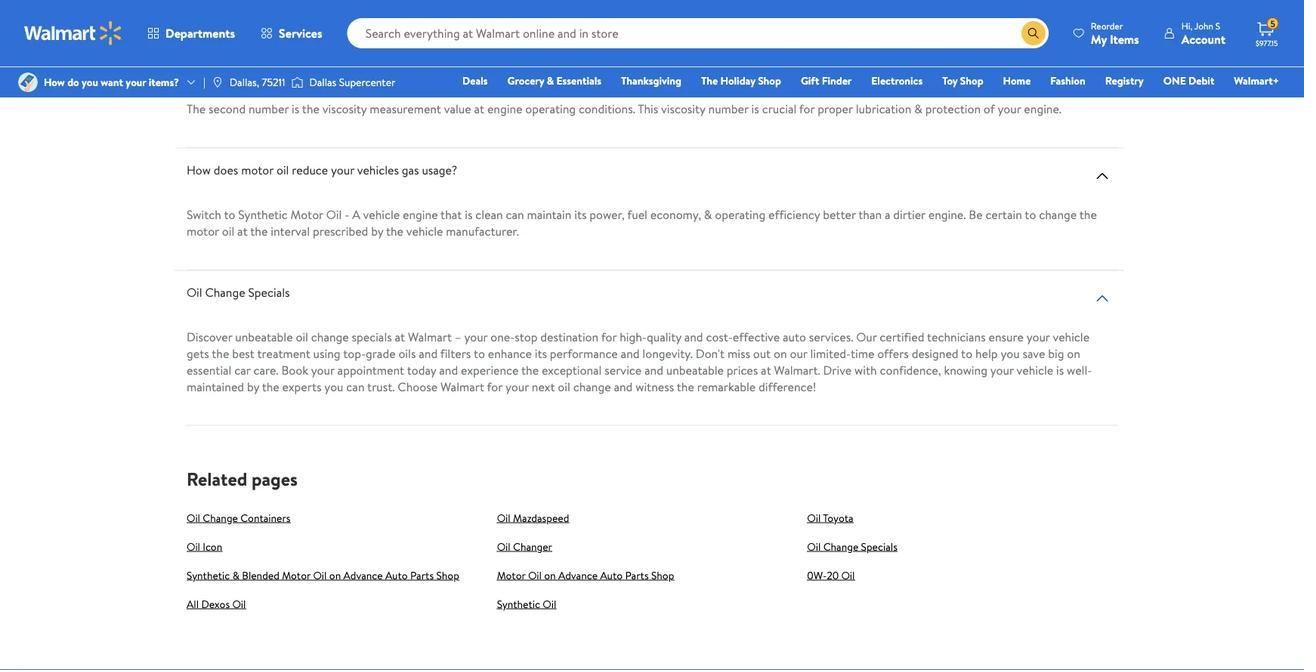 Task type: locate. For each thing, give the bounding box(es) containing it.
1 vertical spatial operating
[[715, 206, 766, 223]]

0 vertical spatial unbeatable
[[235, 328, 293, 345]]

to up grocery & essentials link
[[544, 55, 555, 71]]

drive
[[824, 362, 852, 378]]

conditions
[[704, 71, 758, 88]]

1 horizontal spatial oil change specials
[[807, 539, 898, 554]]

0w-20 oil link
[[807, 568, 855, 583]]

the for the holiday shop
[[701, 73, 718, 88]]

1 vertical spatial grade
[[366, 345, 396, 362]]

0 horizontal spatial specials
[[248, 284, 290, 300]]

1 vertical spatial better
[[823, 206, 856, 223]]

1 horizontal spatial flow
[[1064, 55, 1087, 71]]

how does motor oil reduce your vehicles gas usage? image
[[1094, 167, 1112, 185]]

&
[[619, 55, 627, 71], [220, 71, 228, 88], [761, 71, 769, 88], [547, 73, 554, 88], [915, 100, 923, 117], [704, 206, 712, 223], [233, 568, 240, 583]]

1 vertical spatial walmart
[[441, 378, 484, 395]]

oil change specials down toyota
[[807, 539, 898, 554]]

0 horizontal spatial change
[[311, 328, 349, 345]]

number down conditions
[[709, 100, 749, 117]]

change up discover
[[205, 284, 245, 300]]

0 horizontal spatial grade
[[330, 55, 360, 71]]

unbeatable
[[235, 328, 293, 345], [666, 362, 724, 378]]

1 vertical spatial synthetic
[[187, 568, 230, 583]]

1 horizontal spatial synthetic
[[238, 206, 288, 223]]

walmart+ link
[[1228, 73, 1286, 89]]

motor
[[350, 10, 382, 27], [241, 161, 274, 178], [187, 223, 219, 239]]

your right ensure
[[1027, 328, 1050, 345]]

0 horizontal spatial viscosity
[[323, 100, 367, 117]]

grade up dallas supercenter
[[330, 55, 360, 71]]

the down how does motor oil reduce your vehicles gas usage? image
[[1080, 206, 1097, 223]]

1 horizontal spatial be
[[1010, 55, 1023, 71]]

your right –
[[464, 328, 488, 345]]

0 horizontal spatial can
[[346, 378, 365, 395]]

treatment
[[257, 345, 310, 362]]

1 vertical spatial motor
[[241, 161, 274, 178]]

oil?
[[385, 10, 403, 27]]

your left next
[[506, 378, 529, 395]]

better inside switch to synthetic motor oil - a vehicle engine that is clean can maintain its power, fuel economy, & operating efficiency better than a dirtier engine. be certain to change the motor oil at the interval prescribed by the vehicle manufacturer.
[[823, 206, 856, 223]]

knowing
[[944, 362, 988, 378]]

synthetic down oil icon
[[187, 568, 230, 583]]

walmart.
[[774, 362, 821, 378]]

oil inside switch to synthetic motor oil - a vehicle engine that is clean can maintain its power, fuel economy, & operating efficiency better than a dirtier engine. be certain to change the motor oil at the interval prescribed by the vehicle manufacturer.
[[326, 206, 342, 223]]

oil change containers
[[187, 511, 291, 525]]

oil;
[[548, 71, 564, 88]]

debit
[[1189, 73, 1215, 88]]

engine. down fashion
[[1024, 100, 1062, 117]]

stop
[[515, 328, 538, 345]]

change
[[205, 284, 245, 300], [203, 511, 238, 525], [824, 539, 859, 554]]

1 horizontal spatial its
[[575, 206, 587, 223]]

how for how does motor oil reduce your vehicles gas usage?
[[187, 161, 211, 178]]

your down home link
[[998, 100, 1021, 117]]

best
[[232, 345, 255, 362]]

than up value
[[445, 71, 469, 88]]

0 horizontal spatial unbeatable
[[235, 328, 293, 345]]

0 horizontal spatial by
[[247, 378, 259, 395]]

for right crucial
[[800, 100, 815, 117]]

oil up oil changer
[[497, 511, 511, 525]]

motor left "oil?"
[[350, 10, 382, 27]]

0 horizontal spatial you
[[82, 75, 98, 90]]

change down performance
[[573, 378, 611, 395]]

oil left will
[[975, 55, 987, 71]]

oil right switch
[[222, 223, 234, 239]]

remarkable
[[697, 378, 756, 395]]

1 horizontal spatial parts
[[625, 568, 649, 583]]

1 horizontal spatial of
[[984, 100, 995, 117]]

shop inside the holiday shop link
[[758, 73, 781, 88]]

1 vertical spatial can
[[346, 378, 365, 395]]

better right efficiency
[[823, 206, 856, 223]]

witness
[[636, 378, 674, 395]]

0 horizontal spatial advance
[[344, 568, 383, 583]]

proper
[[818, 100, 853, 117]]

1 horizontal spatial operating
[[715, 206, 766, 223]]

vehicle right a
[[363, 206, 400, 223]]

be up "home"
[[1010, 55, 1023, 71]]

of right the protection
[[984, 100, 995, 117]]

that
[[441, 206, 462, 223]]

john
[[1195, 19, 1214, 32]]

1 viscosity from the left
[[323, 100, 367, 117]]

can
[[506, 206, 524, 223], [346, 378, 365, 395]]

services
[[279, 25, 322, 42]]

1 vertical spatial by
[[247, 378, 259, 395]]

2 vertical spatial you
[[324, 378, 344, 395]]

usage?
[[422, 161, 457, 178]]

2 horizontal spatial  image
[[291, 75, 303, 90]]

1 vertical spatial engine.
[[929, 206, 966, 223]]

do left want
[[67, 75, 79, 90]]

second
[[209, 100, 246, 117]]

oil down changer on the bottom of the page
[[528, 568, 542, 583]]

is left well-
[[1057, 362, 1064, 378]]

at right switch
[[237, 223, 248, 239]]

1 horizontal spatial specials
[[861, 539, 898, 554]]

viscosity down cold
[[661, 100, 706, 117]]

hi,
[[1182, 19, 1193, 32]]

oil changer
[[497, 539, 552, 554]]

& right 'pumped'
[[619, 55, 627, 71]]

flow up "thanksgiving"
[[630, 55, 653, 71]]

0 horizontal spatial do
[[67, 75, 79, 90]]

2 horizontal spatial change
[[1039, 206, 1077, 223]]

5w
[[480, 71, 497, 88]]

prices
[[727, 362, 758, 378]]

1 horizontal spatial unbeatable
[[666, 362, 724, 378]]

one
[[1164, 73, 1186, 88]]

0 horizontal spatial engine.
[[929, 206, 966, 223]]

flow
[[630, 55, 653, 71], [1064, 55, 1087, 71]]

you left want
[[82, 75, 98, 90]]

1 horizontal spatial do
[[217, 10, 230, 27]]

Walmart Site-Wide search field
[[347, 18, 1049, 48]]

0 horizontal spatial better
[[410, 71, 443, 88]]

1 vertical spatial how
[[187, 161, 211, 178]]

its
[[575, 206, 587, 223], [535, 345, 547, 362]]

the for the second number is the viscosity measurement value at engine operating conditions. this viscosity number is crucial for proper lubrication & protection of your engine.
[[187, 100, 206, 117]]

oil left icon
[[187, 539, 200, 554]]

electronics
[[872, 73, 923, 88]]

2 viscosity from the left
[[661, 100, 706, 117]]

1 horizontal spatial  image
[[211, 76, 224, 88]]

at right value
[[474, 100, 485, 117]]

0 horizontal spatial  image
[[18, 73, 38, 92]]

 image
[[18, 73, 38, 92], [291, 75, 303, 90], [211, 76, 224, 88]]

for right ability in the top of the page
[[490, 55, 506, 71]]

is left crucial
[[752, 100, 759, 117]]

1 vertical spatial than
[[859, 206, 882, 223]]

our
[[856, 328, 877, 345]]

1 horizontal spatial how
[[187, 161, 211, 178]]

1 horizontal spatial by
[[371, 223, 383, 239]]

specials
[[352, 328, 392, 345]]

oil left reduce
[[277, 161, 289, 178]]

do for the
[[217, 10, 230, 27]]

better up measurement
[[410, 71, 443, 88]]

0 vertical spatial better
[[410, 71, 443, 88]]

a left the dirtier
[[885, 206, 891, 223]]

s
[[1216, 19, 1221, 32]]

 image for dallas supercenter
[[291, 75, 303, 90]]

oil left toyota
[[807, 511, 821, 525]]

be
[[969, 206, 983, 223]]

operating left efficiency
[[715, 206, 766, 223]]

2 vertical spatial change
[[824, 539, 859, 554]]

unbeatable up care.
[[235, 328, 293, 345]]

0 horizontal spatial auto
[[385, 568, 408, 583]]

value
[[444, 100, 471, 117]]

synthetic down oil changer 'link'
[[497, 597, 540, 611]]

by
[[371, 223, 383, 239], [247, 378, 259, 395]]

2 vertical spatial synthetic
[[497, 597, 540, 611]]

do
[[217, 10, 230, 27], [67, 75, 79, 90]]

its inside discover unbeatable oil change specials at walmart – your one-stop destination for high-quality and cost-effective auto services. our certified technicians ensure your vehicle gets the best treatment using top-grade oils and filters to enhance its performance and longevity. don't miss out on our limited-time offers designed to help you save big on essential car care. book your appointment today and experience the exceptional service and unbeatable prices at walmart. drive with confidence, knowing your vehicle is well- maintained by the experts you can trust. choose walmart for your next oil change and witness the remarkable difference!
[[535, 345, 547, 362]]

change left specials
[[311, 328, 349, 345]]

1 vertical spatial of
[[984, 100, 995, 117]]

0 vertical spatial grade
[[330, 55, 360, 71]]

can left trust.
[[346, 378, 365, 395]]

number for second
[[249, 100, 289, 117]]

1 horizontal spatial grade
[[366, 345, 396, 362]]

help
[[976, 345, 998, 362]]

using
[[313, 345, 341, 362]]

0 vertical spatial how
[[44, 75, 65, 90]]

grade left 'oils'
[[366, 345, 396, 362]]

toy
[[943, 73, 958, 88]]

0 horizontal spatial operating
[[525, 100, 576, 117]]

motor oil on advance auto parts shop
[[497, 568, 674, 583]]

0 horizontal spatial than
[[445, 71, 469, 88]]

grade inside discover unbeatable oil change specials at walmart – your one-stop destination for high-quality and cost-effective auto services. our certified technicians ensure your vehicle gets the best treatment using top-grade oils and filters to enhance its performance and longevity. don't miss out on our limited-time offers designed to help you save big on essential car care. book your appointment today and experience the exceptional service and unbeatable prices at walmart. drive with confidence, knowing your vehicle is well- maintained by the experts you can trust. choose walmart for your next oil change and witness the remarkable difference!
[[366, 345, 396, 362]]

motor inside switch to synthetic motor oil - a vehicle engine that is clean can maintain its power, fuel economy, & operating efficiency better than a dirtier engine. be certain to change the motor oil at the interval prescribed by the vehicle manufacturer.
[[187, 223, 219, 239]]

motor right "blended"
[[282, 568, 311, 583]]

2 vertical spatial the
[[187, 100, 206, 117]]

0 vertical spatial of
[[276, 55, 287, 71]]

the inside the first number of a multi-grade oil designates the ability for the oil to be pumped & flow at colder temperatures; the "w" stands for winter.  thus, a 0w oil will be able to flow faster & get to critical engine components better than a 5w or a 10w oil; especially in extreme cold conditions & at engine start-up.
[[187, 55, 206, 71]]

2 vertical spatial change
[[573, 378, 611, 395]]

0 vertical spatial change
[[1039, 206, 1077, 223]]

a inside switch to synthetic motor oil - a vehicle engine that is clean can maintain its power, fuel economy, & operating efficiency better than a dirtier engine. be certain to change the motor oil at the interval prescribed by the vehicle manufacturer.
[[885, 206, 891, 223]]

at up "thanksgiving"
[[656, 55, 666, 71]]

0 vertical spatial than
[[445, 71, 469, 88]]

how does motor oil reduce your vehicles gas usage?
[[187, 161, 457, 178]]

engine. left 'be'
[[929, 206, 966, 223]]

1 vertical spatial do
[[67, 75, 79, 90]]

efficiency
[[769, 206, 820, 223]]

ability
[[456, 55, 487, 71]]

0 vertical spatial synthetic
[[238, 206, 288, 223]]

0 vertical spatial its
[[575, 206, 587, 223]]

1 horizontal spatial better
[[823, 206, 856, 223]]

 image for how do you want your items?
[[18, 73, 38, 92]]

number inside the first number of a multi-grade oil designates the ability for the oil to be pumped & flow at colder temperatures; the "w" stands for winter.  thus, a 0w oil will be able to flow faster & get to critical engine components better than a 5w or a 10w oil; especially in extreme cold conditions & at engine start-up.
[[233, 55, 273, 71]]

2 vertical spatial motor
[[187, 223, 219, 239]]

one debit
[[1164, 73, 1215, 88]]

than left the dirtier
[[859, 206, 882, 223]]

motor for synthetic
[[291, 206, 323, 223]]

the up |
[[187, 55, 206, 71]]

dallas supercenter
[[309, 75, 396, 90]]

the left numbers on the top of page
[[233, 10, 251, 27]]

the down |
[[187, 100, 206, 117]]

oil right next
[[558, 378, 570, 395]]

2 horizontal spatial synthetic
[[497, 597, 540, 611]]

walmart down filters
[[441, 378, 484, 395]]

and right 'oils'
[[419, 345, 438, 362]]

75211
[[262, 75, 285, 90]]

dallas
[[309, 75, 337, 90]]

 image right |
[[211, 76, 224, 88]]

shop inside toy shop link
[[961, 73, 984, 88]]

how left does
[[187, 161, 211, 178]]

1 vertical spatial unbeatable
[[666, 362, 724, 378]]

how do you want your items?
[[44, 75, 179, 90]]

oil inside switch to synthetic motor oil - a vehicle engine that is clean can maintain its power, fuel economy, & operating efficiency better than a dirtier engine. be certain to change the motor oil at the interval prescribed by the vehicle manufacturer.
[[222, 223, 234, 239]]

designates
[[378, 55, 433, 71]]

change
[[1039, 206, 1077, 223], [311, 328, 349, 345], [573, 378, 611, 395]]

1 horizontal spatial auto
[[600, 568, 623, 583]]

0 horizontal spatial oil change specials
[[187, 284, 290, 300]]

oil change containers link
[[187, 511, 291, 525]]

1 vertical spatial the
[[701, 73, 718, 88]]

first
[[208, 55, 230, 71]]

blended
[[242, 568, 280, 583]]

confidence,
[[880, 362, 941, 378]]

1 horizontal spatial can
[[506, 206, 524, 223]]

0 vertical spatial operating
[[525, 100, 576, 117]]

is right that
[[465, 206, 473, 223]]

our
[[790, 345, 808, 362]]

0 horizontal spatial how
[[44, 75, 65, 90]]

oil up '0w-'
[[807, 539, 821, 554]]

critical
[[265, 71, 301, 88]]

gift finder link
[[794, 73, 859, 89]]

do for you
[[67, 75, 79, 90]]

0 vertical spatial do
[[217, 10, 230, 27]]

Search search field
[[347, 18, 1049, 48]]

do right what
[[217, 10, 230, 27]]

2 flow from the left
[[1064, 55, 1087, 71]]

by inside switch to synthetic motor oil - a vehicle engine that is clean can maintain its power, fuel economy, & operating efficiency better than a dirtier engine. be certain to change the motor oil at the interval prescribed by the vehicle manufacturer.
[[371, 223, 383, 239]]

oil right "dexos" at the bottom left
[[232, 597, 246, 611]]

change right certain
[[1039, 206, 1077, 223]]

oil change specials
[[187, 284, 290, 300], [807, 539, 898, 554]]

the right cold
[[701, 73, 718, 88]]

your right reduce
[[331, 161, 354, 178]]

oil up grocery
[[529, 55, 541, 71]]

2 horizontal spatial motor
[[350, 10, 382, 27]]

1 horizontal spatial you
[[324, 378, 344, 395]]

0 vertical spatial oil change specials
[[187, 284, 290, 300]]

containers
[[241, 511, 291, 525]]

items
[[1110, 31, 1140, 47]]

1 vertical spatial its
[[535, 345, 547, 362]]

and right today
[[439, 362, 458, 378]]

by right a
[[371, 223, 383, 239]]

by down best
[[247, 378, 259, 395]]

change inside switch to synthetic motor oil - a vehicle engine that is clean can maintain its power, fuel economy, & operating efficiency better than a dirtier engine. be certain to change the motor oil at the interval prescribed by the vehicle manufacturer.
[[1039, 206, 1077, 223]]

at inside switch to synthetic motor oil - a vehicle engine that is clean can maintain its power, fuel economy, & operating efficiency better than a dirtier engine. be certain to change the motor oil at the interval prescribed by the vehicle manufacturer.
[[237, 223, 248, 239]]

its right enhance
[[535, 345, 547, 362]]

0 horizontal spatial parts
[[410, 568, 434, 583]]

0 horizontal spatial synthetic
[[187, 568, 230, 583]]

1 vertical spatial you
[[1001, 345, 1020, 362]]

0 vertical spatial can
[[506, 206, 524, 223]]

operating down grocery & essentials link
[[525, 100, 576, 117]]

0 vertical spatial engine.
[[1024, 100, 1062, 117]]

the holiday shop
[[701, 73, 781, 88]]

crucial
[[762, 100, 797, 117]]

0 horizontal spatial of
[[276, 55, 287, 71]]

the
[[233, 10, 251, 27], [436, 55, 453, 71], [508, 55, 526, 71], [781, 55, 799, 71], [302, 100, 320, 117], [1080, 206, 1097, 223], [250, 223, 268, 239], [386, 223, 404, 239], [212, 345, 229, 362], [521, 362, 539, 378], [262, 378, 279, 395], [677, 378, 694, 395]]

1 horizontal spatial viscosity
[[661, 100, 706, 117]]

oil up supercenter
[[363, 55, 375, 71]]

0 vertical spatial by
[[371, 223, 383, 239]]

departments button
[[135, 15, 248, 51]]

motor down does
[[187, 223, 219, 239]]

engine. inside switch to synthetic motor oil - a vehicle engine that is clean can maintain its power, fuel economy, & operating efficiency better than a dirtier engine. be certain to change the motor oil at the interval prescribed by the vehicle manufacturer.
[[929, 206, 966, 223]]

vehicle
[[363, 206, 400, 223], [407, 223, 443, 239], [1053, 328, 1090, 345], [1017, 362, 1054, 378]]

1 horizontal spatial than
[[859, 206, 882, 223]]

change down toyota
[[824, 539, 859, 554]]

1 vertical spatial change
[[203, 511, 238, 525]]

for down enhance
[[487, 378, 503, 395]]

oil left changer on the bottom of the page
[[497, 539, 511, 554]]

2 advance from the left
[[559, 568, 598, 583]]

motor inside switch to synthetic motor oil - a vehicle engine that is clean can maintain its power, fuel economy, & operating efficiency better than a dirtier engine. be certain to change the motor oil at the interval prescribed by the vehicle manufacturer.
[[291, 206, 323, 223]]

motor for blended
[[282, 568, 311, 583]]

and left longevity.
[[621, 345, 640, 362]]

the right witness
[[677, 378, 694, 395]]

dirtier
[[894, 206, 926, 223]]

oil change specials up discover
[[187, 284, 290, 300]]

0 horizontal spatial flow
[[630, 55, 653, 71]]

mean
[[302, 10, 330, 27]]

2 horizontal spatial you
[[1001, 345, 1020, 362]]

oil change specials link
[[807, 539, 898, 554]]

number down 75211
[[249, 100, 289, 117]]

2 parts from the left
[[625, 568, 649, 583]]

viscosity down dallas supercenter
[[323, 100, 367, 117]]

top-
[[343, 345, 366, 362]]

offers
[[878, 345, 909, 362]]

advance
[[344, 568, 383, 583], [559, 568, 598, 583]]

0 vertical spatial the
[[187, 55, 206, 71]]

0 horizontal spatial motor
[[187, 223, 219, 239]]

1 horizontal spatial advance
[[559, 568, 598, 583]]

prescribed
[[313, 223, 368, 239]]

& inside switch to synthetic motor oil - a vehicle engine that is clean can maintain its power, fuel economy, & operating efficiency better than a dirtier engine. be certain to change the motor oil at the interval prescribed by the vehicle manufacturer.
[[704, 206, 712, 223]]

conditions.
[[579, 100, 636, 117]]



Task type: describe. For each thing, give the bounding box(es) containing it.
what do the numbers mean on motor oil? image
[[1094, 15, 1112, 34]]

on right "blended"
[[329, 568, 341, 583]]

2 be from the left
[[1010, 55, 1023, 71]]

1 be from the left
[[558, 55, 571, 71]]

1 advance from the left
[[344, 568, 383, 583]]

supercenter
[[339, 75, 396, 90]]

synthetic for synthetic & blended motor oil on advance auto parts shop
[[187, 568, 230, 583]]

the up grocery
[[508, 55, 526, 71]]

service
[[605, 362, 642, 378]]

to left help
[[961, 345, 973, 362]]

operating inside switch to synthetic motor oil - a vehicle engine that is clean can maintain its power, fuel economy, & operating efficiency better than a dirtier engine. be certain to change the motor oil at the interval prescribed by the vehicle manufacturer.
[[715, 206, 766, 223]]

to right the able
[[1050, 55, 1062, 71]]

experts
[[282, 378, 322, 395]]

oil left using
[[296, 328, 308, 345]]

oils
[[399, 345, 416, 362]]

vehicle down ensure
[[1017, 362, 1054, 378]]

all
[[187, 597, 199, 611]]

than inside the first number of a multi-grade oil designates the ability for the oil to be pumped & flow at colder temperatures; the "w" stands for winter.  thus, a 0w oil will be able to flow faster & get to critical engine components better than a 5w or a 10w oil; especially in extreme cold conditions & at engine start-up.
[[445, 71, 469, 88]]

a left multi-
[[290, 55, 296, 71]]

enhance
[[488, 345, 532, 362]]

 image for dallas, 75211
[[211, 76, 224, 88]]

services.
[[809, 328, 854, 345]]

1 vertical spatial oil change specials
[[807, 539, 898, 554]]

0 vertical spatial motor
[[350, 10, 382, 27]]

the right gets
[[212, 345, 229, 362]]

at right "prices"
[[761, 362, 771, 378]]

finder
[[822, 73, 852, 88]]

at right specials
[[395, 328, 405, 345]]

at up crucial
[[772, 71, 782, 88]]

1 horizontal spatial engine.
[[1024, 100, 1062, 117]]

discover unbeatable oil change specials at walmart – your one-stop destination for high-quality and cost-effective auto services. our certified technicians ensure your vehicle gets the best treatment using top-grade oils and filters to enhance its performance and longevity. don't miss out on our limited-time offers designed to help you save big on essential car care. book your appointment today and experience the exceptional service and unbeatable prices at walmart. drive with confidence, knowing your vehicle is well- maintained by the experts you can trust. choose walmart for your next oil change and witness the remarkable difference!
[[187, 328, 1092, 395]]

on right big
[[1067, 345, 1081, 362]]

on left our
[[774, 345, 787, 362]]

for right stands
[[860, 55, 875, 71]]

to right get
[[251, 71, 263, 88]]

synthetic & blended motor oil on advance auto parts shop link
[[187, 568, 459, 583]]

manufacturer.
[[446, 223, 519, 239]]

registry
[[1106, 73, 1144, 88]]

oil up oil icon
[[187, 511, 200, 525]]

how for how do you want your items?
[[44, 75, 65, 90]]

and left the cost-
[[685, 328, 703, 345]]

its inside switch to synthetic motor oil - a vehicle engine that is clean can maintain its power, fuel economy, & operating efficiency better than a dirtier engine. be certain to change the motor oil at the interval prescribed by the vehicle manufacturer.
[[575, 206, 587, 223]]

motor down oil changer 'link'
[[497, 568, 526, 583]]

search icon image
[[1028, 27, 1040, 39]]

the down stop
[[521, 362, 539, 378]]

1 parts from the left
[[410, 568, 434, 583]]

fashion
[[1051, 73, 1086, 88]]

auto
[[783, 328, 806, 345]]

car
[[235, 362, 251, 378]]

oil icon
[[187, 539, 222, 554]]

walmart image
[[24, 21, 122, 45]]

cold
[[679, 71, 701, 88]]

a left 5w
[[472, 71, 477, 88]]

technicians
[[927, 328, 986, 345]]

up.
[[852, 71, 867, 88]]

number for first
[[233, 55, 273, 71]]

your right want
[[126, 75, 146, 90]]

this
[[638, 100, 658, 117]]

choose
[[398, 378, 438, 395]]

grade inside the first number of a multi-grade oil designates the ability for the oil to be pumped & flow at colder temperatures; the "w" stands for winter.  thus, a 0w oil will be able to flow faster & get to critical engine components better than a 5w or a 10w oil; especially in extreme cold conditions & at engine start-up.
[[330, 55, 360, 71]]

oil right 20
[[842, 568, 855, 583]]

the left interval
[[250, 223, 268, 239]]

the left ability in the top of the page
[[436, 55, 453, 71]]

switch
[[187, 206, 221, 223]]

synthetic inside switch to synthetic motor oil - a vehicle engine that is clean can maintain its power, fuel economy, & operating efficiency better than a dirtier engine. be certain to change the motor oil at the interval prescribed by the vehicle manufacturer.
[[238, 206, 288, 223]]

to right switch
[[224, 206, 235, 223]]

numbers
[[254, 10, 299, 27]]

the left the book
[[262, 378, 279, 395]]

10w
[[523, 71, 545, 88]]

performance
[[550, 345, 618, 362]]

is inside discover unbeatable oil change specials at walmart – your one-stop destination for high-quality and cost-effective auto services. our certified technicians ensure your vehicle gets the best treatment using top-grade oils and filters to enhance its performance and longevity. don't miss out on our limited-time offers designed to help you save big on essential car care. book your appointment today and experience the exceptional service and unbeatable prices at walmart. drive with confidence, knowing your vehicle is well- maintained by the experts you can trust. choose walmart for your next oil change and witness the remarkable difference!
[[1057, 362, 1064, 378]]

engine inside switch to synthetic motor oil - a vehicle engine that is clean can maintain its power, fuel economy, & operating efficiency better than a dirtier engine. be certain to change the motor oil at the interval prescribed by the vehicle manufacturer.
[[403, 206, 438, 223]]

the for the first number of a multi-grade oil designates the ability for the oil to be pumped & flow at colder temperatures; the "w" stands for winter.  thus, a 0w oil will be able to flow faster & get to critical engine components better than a 5w or a 10w oil; especially in extreme cold conditions & at engine start-up.
[[187, 55, 206, 71]]

well-
[[1067, 362, 1092, 378]]

on right mean
[[333, 10, 347, 27]]

essential
[[187, 362, 232, 378]]

measurement
[[370, 100, 441, 117]]

temperatures;
[[705, 55, 779, 71]]

0w
[[954, 55, 972, 71]]

to right certain
[[1025, 206, 1036, 223]]

engine right critical
[[304, 71, 339, 88]]

the first number of a multi-grade oil designates the ability for the oil to be pumped & flow at colder temperatures; the "w" stands for winter.  thus, a 0w oil will be able to flow faster & get to critical engine components better than a 5w or a 10w oil; especially in extreme cold conditions & at engine start-up.
[[187, 55, 1087, 88]]

1 horizontal spatial motor
[[241, 161, 274, 178]]

by inside discover unbeatable oil change specials at walmart – your one-stop destination for high-quality and cost-effective auto services. our certified technicians ensure your vehicle gets the best treatment using top-grade oils and filters to enhance its performance and longevity. don't miss out on our limited-time offers designed to help you save big on essential car care. book your appointment today and experience the exceptional service and unbeatable prices at walmart. drive with confidence, knowing your vehicle is well- maintained by the experts you can trust. choose walmart for your next oil change and witness the remarkable difference!
[[247, 378, 259, 395]]

1 vertical spatial change
[[311, 328, 349, 345]]

of inside the first number of a multi-grade oil designates the ability for the oil to be pumped & flow at colder temperatures; the "w" stands for winter.  thus, a 0w oil will be able to flow faster & get to critical engine components better than a 5w or a 10w oil; especially in extreme cold conditions & at engine start-up.
[[276, 55, 287, 71]]

change for oil change specials link at the bottom
[[824, 539, 859, 554]]

related
[[187, 467, 247, 492]]

0 vertical spatial you
[[82, 75, 98, 90]]

essentials
[[557, 73, 602, 88]]

oil mazdaspeed link
[[497, 511, 569, 525]]

discover
[[187, 328, 232, 345]]

& left get
[[220, 71, 228, 88]]

engine down the or
[[487, 100, 523, 117]]

a left 0w at the right of the page
[[945, 55, 951, 71]]

grocery & essentials
[[508, 73, 602, 88]]

engine left finder
[[785, 71, 820, 88]]

vehicles
[[357, 161, 399, 178]]

better inside the first number of a multi-grade oil designates the ability for the oil to be pumped & flow at colder temperatures; the "w" stands for winter.  thus, a 0w oil will be able to flow faster & get to critical engine components better than a 5w or a 10w oil; especially in extreme cold conditions & at engine start-up.
[[410, 71, 443, 88]]

oil toyota
[[807, 511, 854, 525]]

the right a
[[386, 223, 404, 239]]

oil up discover
[[187, 284, 202, 300]]

can inside discover unbeatable oil change specials at walmart – your one-stop destination for high-quality and cost-effective auto services. our certified technicians ensure your vehicle gets the best treatment using top-grade oils and filters to enhance its performance and longevity. don't miss out on our limited-time offers designed to help you save big on essential car care. book your appointment today and experience the exceptional service and unbeatable prices at walmart. drive with confidence, knowing your vehicle is well- maintained by the experts you can trust. choose walmart for your next oil change and witness the remarkable difference!
[[346, 378, 365, 395]]

what do the numbers mean on motor oil?
[[187, 10, 403, 27]]

maintained
[[187, 378, 244, 395]]

services button
[[248, 15, 335, 51]]

destination
[[541, 328, 599, 345]]

0w-
[[807, 568, 827, 583]]

switch to synthetic motor oil - a vehicle engine that is clean can maintain its power, fuel economy, & operating efficiency better than a dirtier engine. be certain to change the motor oil at the interval prescribed by the vehicle manufacturer.
[[187, 206, 1097, 239]]

0 vertical spatial specials
[[248, 284, 290, 300]]

home
[[1003, 73, 1031, 88]]

–
[[455, 328, 461, 345]]

to right filters
[[474, 345, 485, 362]]

the second number is the viscosity measurement value at engine operating conditions. this viscosity number is crucial for proper lubrication & protection of your engine.
[[187, 100, 1062, 117]]

quality
[[647, 328, 682, 345]]

synthetic & blended motor oil on advance auto parts shop
[[187, 568, 459, 583]]

multi-
[[299, 55, 330, 71]]

is down critical
[[292, 100, 299, 117]]

lubrication
[[856, 100, 912, 117]]

on down changer on the bottom of the page
[[544, 568, 556, 583]]

& left "blended"
[[233, 568, 240, 583]]

your down ensure
[[991, 362, 1014, 378]]

& right holiday
[[761, 71, 769, 88]]

& left the protection
[[915, 100, 923, 117]]

account
[[1182, 31, 1226, 47]]

& right 10w
[[547, 73, 554, 88]]

registry link
[[1099, 73, 1151, 89]]

get
[[231, 71, 248, 88]]

pumped
[[574, 55, 617, 71]]

oil change specials image
[[1094, 289, 1112, 307]]

home link
[[997, 73, 1038, 89]]

certain
[[986, 206, 1022, 223]]

thus,
[[916, 55, 942, 71]]

extreme
[[632, 71, 676, 88]]

20
[[827, 568, 839, 583]]

can inside switch to synthetic motor oil - a vehicle engine that is clean can maintain its power, fuel economy, & operating efficiency better than a dirtier engine. be certain to change the motor oil at the interval prescribed by the vehicle manufacturer.
[[506, 206, 524, 223]]

1 flow from the left
[[630, 55, 653, 71]]

appointment
[[338, 362, 404, 378]]

the left the '"w"'
[[781, 55, 799, 71]]

change for oil change containers link
[[203, 511, 238, 525]]

want
[[101, 75, 123, 90]]

synthetic for synthetic oil
[[497, 597, 540, 611]]

vehicle up well-
[[1053, 328, 1090, 345]]

1 horizontal spatial change
[[573, 378, 611, 395]]

with
[[855, 362, 877, 378]]

motor oil on advance auto parts shop link
[[497, 568, 674, 583]]

oil changer link
[[497, 539, 552, 554]]

oil right "blended"
[[313, 568, 327, 583]]

hi, john s account
[[1182, 19, 1226, 47]]

start-
[[823, 71, 852, 88]]

designed
[[912, 345, 959, 362]]

oil toyota link
[[807, 511, 854, 525]]

all dexos oil
[[187, 597, 246, 611]]

especially
[[567, 71, 617, 88]]

stands
[[824, 55, 857, 71]]

0 vertical spatial walmart
[[408, 328, 452, 345]]

experience
[[461, 362, 519, 378]]

care.
[[254, 362, 279, 378]]

2 auto from the left
[[600, 568, 623, 583]]

vehicle left manufacturer. on the top left
[[407, 223, 443, 239]]

dallas, 75211
[[230, 75, 285, 90]]

0 vertical spatial change
[[205, 284, 245, 300]]

than inside switch to synthetic motor oil - a vehicle engine that is clean can maintain its power, fuel economy, & operating efficiency better than a dirtier engine. be certain to change the motor oil at the interval prescribed by the vehicle manufacturer.
[[859, 206, 882, 223]]

one debit link
[[1157, 73, 1222, 89]]

gas
[[402, 161, 419, 178]]

and right the service
[[645, 362, 664, 378]]

is inside switch to synthetic motor oil - a vehicle engine that is clean can maintain its power, fuel economy, & operating efficiency better than a dirtier engine. be certain to change the motor oil at the interval prescribed by the vehicle manufacturer.
[[465, 206, 473, 223]]

1 vertical spatial specials
[[861, 539, 898, 554]]

and left witness
[[614, 378, 633, 395]]

one-
[[491, 328, 515, 345]]

a right the or
[[514, 71, 520, 88]]

1 auto from the left
[[385, 568, 408, 583]]

items?
[[149, 75, 179, 90]]

thanksgiving
[[621, 73, 682, 88]]

winter.
[[878, 55, 913, 71]]

in
[[620, 71, 629, 88]]

the down dallas
[[302, 100, 320, 117]]

cost-
[[706, 328, 733, 345]]

departments
[[166, 25, 235, 42]]

oil down motor oil on advance auto parts shop link
[[543, 597, 556, 611]]

a
[[352, 206, 360, 223]]

for left high-
[[601, 328, 617, 345]]

protection
[[926, 100, 981, 117]]

your right the book
[[311, 362, 335, 378]]



Task type: vqa. For each thing, say whether or not it's contained in the screenshot.
the bottommost the engine.
yes



